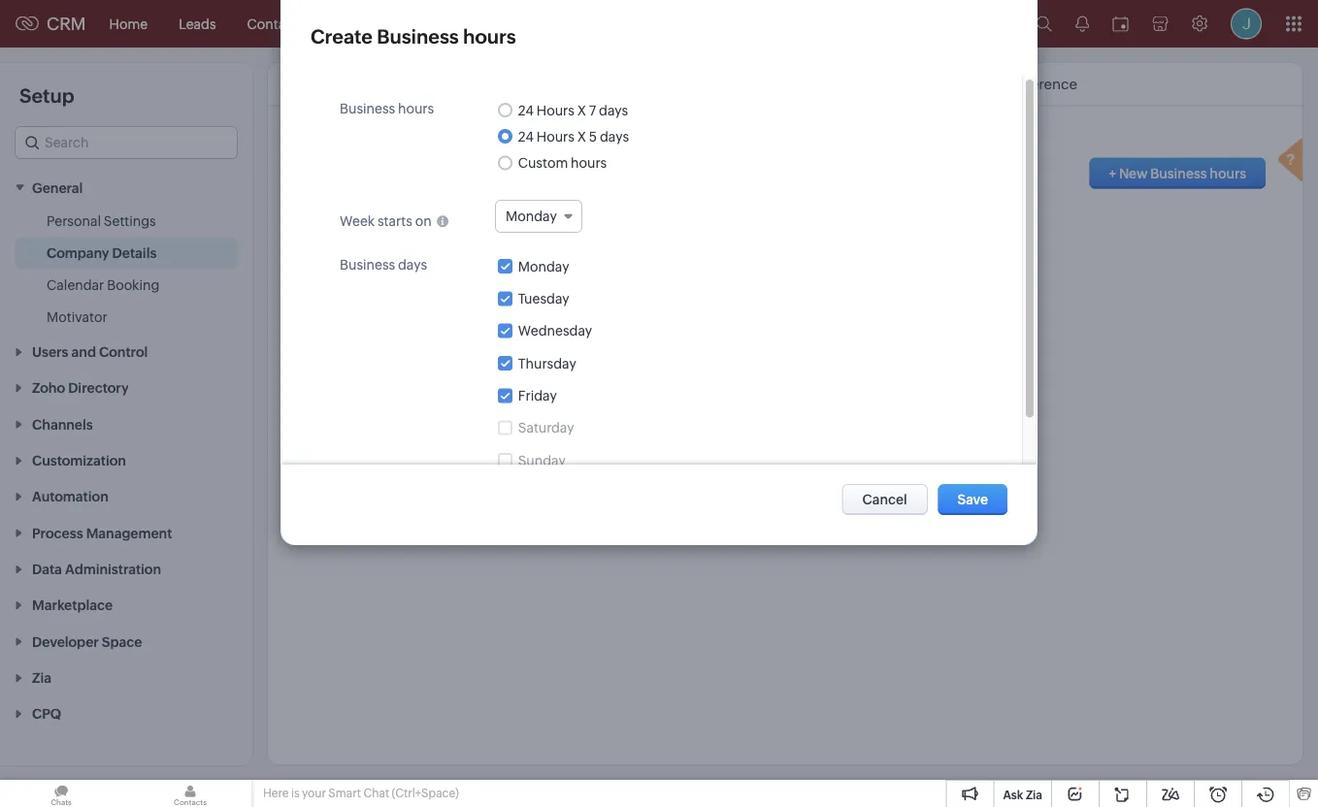 Task type: vqa. For each thing, say whether or not it's contained in the screenshot.
EMPLOYEES
yes



Task type: describe. For each thing, give the bounding box(es) containing it.
week
[[340, 214, 375, 229]]

business days
[[340, 257, 427, 273]]

business hours define the operational hours of your organization. set business hours to help your employees ensure that the activities are carried out at the operational hours of your organization.
[[297, 166, 903, 202]]

calendar
[[47, 277, 104, 293]]

x for 5
[[578, 129, 586, 144]]

that
[[414, 186, 439, 202]]

hours for 5
[[537, 129, 575, 144]]

hours left to
[[789, 166, 826, 182]]

activities
[[465, 186, 522, 202]]

save
[[958, 492, 989, 508]]

tasks
[[493, 16, 528, 32]]

is
[[291, 788, 300, 801]]

x for 7
[[578, 102, 586, 118]]

2 vertical spatial days
[[398, 257, 427, 273]]

save button
[[939, 485, 1008, 516]]

general region
[[0, 205, 252, 333]]

saturday
[[518, 420, 574, 436]]

1 vertical spatial operational
[[657, 186, 729, 202]]

days for 24 hours x 7 days
[[599, 102, 629, 118]]

leads link
[[163, 0, 232, 47]]

ask zia
[[1004, 789, 1043, 802]]

calendar booking link
[[47, 275, 160, 295]]

0 horizontal spatial of
[[575, 166, 588, 182]]

search element
[[1024, 0, 1064, 48]]

calendar booking
[[47, 277, 160, 293]]

general button
[[0, 169, 252, 205]]

search image
[[1036, 16, 1053, 32]]

details
[[112, 245, 157, 261]]

company details
[[47, 245, 157, 261]]

1 vertical spatial of
[[770, 186, 783, 202]]

motivator
[[47, 309, 107, 325]]

custom hours
[[518, 155, 607, 171]]

wednesday
[[518, 323, 592, 339]]

+ new business hours
[[1110, 166, 1247, 181]]

contacts
[[247, 16, 305, 32]]

here
[[263, 788, 289, 801]]

hours right deals
[[463, 25, 516, 48]]

deals link
[[412, 0, 478, 47]]

the right at
[[633, 186, 654, 202]]

thursday
[[518, 356, 577, 371]]

contacts image
[[129, 781, 252, 808]]

business for business hours
[[340, 101, 395, 117]]

the right that at the left of page
[[442, 186, 463, 202]]

company
[[47, 245, 109, 261]]

crm link
[[16, 14, 86, 34]]

ask
[[1004, 789, 1024, 802]]

+
[[1110, 166, 1117, 181]]

24 for 24 hours x 7 days
[[518, 102, 534, 118]]

your right the help
[[875, 166, 903, 182]]

zia
[[1026, 789, 1043, 802]]

your up the out
[[590, 166, 619, 182]]

deals
[[428, 16, 462, 32]]

the up that at the left of page
[[437, 166, 458, 182]]

chat
[[364, 788, 390, 801]]

motivator link
[[47, 307, 107, 327]]

on
[[415, 214, 432, 229]]

at
[[618, 186, 630, 202]]

0 horizontal spatial operational
[[461, 166, 533, 182]]

hierarchy preference link
[[933, 76, 1081, 93]]

monday inside monday field
[[506, 209, 557, 224]]

carried
[[547, 186, 592, 202]]



Task type: locate. For each thing, give the bounding box(es) containing it.
0 vertical spatial hours
[[537, 102, 575, 118]]

booking
[[107, 277, 160, 293]]

1 vertical spatial hours
[[537, 129, 575, 144]]

cancel button
[[842, 485, 928, 516]]

out
[[594, 186, 616, 202]]

24
[[518, 102, 534, 118], [518, 129, 534, 144]]

1 hours from the top
[[537, 102, 575, 118]]

sunday
[[518, 453, 566, 468]]

hours down 5 on the left of page
[[571, 155, 607, 171]]

24 up 24 hours x 5 days
[[518, 102, 534, 118]]

organization. down the help
[[817, 186, 901, 202]]

0 vertical spatial monday
[[506, 209, 557, 224]]

define
[[394, 166, 435, 182]]

7
[[589, 102, 596, 118]]

business for business days
[[340, 257, 395, 273]]

business
[[377, 25, 459, 48], [340, 101, 395, 117], [1151, 166, 1208, 181], [297, 166, 353, 182], [340, 257, 395, 273]]

accounts link
[[320, 0, 412, 47]]

custom
[[518, 155, 568, 171]]

hierarchy preference list
[[283, 63, 1095, 105]]

x
[[578, 102, 586, 118], [578, 129, 586, 144]]

5
[[589, 129, 597, 144]]

0 vertical spatial x
[[578, 102, 586, 118]]

hours
[[537, 102, 575, 118], [537, 129, 575, 144]]

0 vertical spatial of
[[575, 166, 588, 182]]

days right '7'
[[599, 102, 629, 118]]

leads
[[179, 16, 216, 32]]

general
[[32, 180, 83, 196]]

your
[[590, 166, 619, 182], [875, 166, 903, 182], [786, 186, 814, 202], [302, 788, 326, 801]]

starts
[[378, 214, 413, 229]]

hours up 24 hours x 5 days
[[537, 102, 575, 118]]

24 hours x 7 days
[[518, 102, 629, 118]]

create
[[311, 25, 373, 48]]

1 horizontal spatial organization.
[[817, 186, 901, 202]]

of
[[575, 166, 588, 182], [770, 186, 783, 202]]

ensure
[[369, 186, 411, 202]]

24 for 24 hours x 5 days
[[518, 129, 534, 144]]

the
[[437, 166, 458, 182], [442, 186, 463, 202], [633, 186, 654, 202]]

x left '7'
[[578, 102, 586, 118]]

here is your smart chat (ctrl+space)
[[263, 788, 459, 801]]

hours for 7
[[537, 102, 575, 118]]

0 vertical spatial 24
[[518, 102, 534, 118]]

of down the business
[[770, 186, 783, 202]]

monday
[[506, 209, 557, 224], [518, 259, 570, 274]]

2 24 from the top
[[518, 129, 534, 144]]

1 horizontal spatial operational
[[657, 186, 729, 202]]

0 vertical spatial organization.
[[621, 166, 705, 182]]

accounts
[[336, 16, 396, 32]]

home link
[[94, 0, 163, 47]]

operational up activities
[[461, 166, 533, 182]]

days
[[599, 102, 629, 118], [600, 129, 629, 144], [398, 257, 427, 273]]

business
[[731, 166, 787, 182]]

personal settings
[[47, 213, 156, 229]]

crm
[[47, 14, 86, 34]]

company details link
[[47, 243, 157, 263]]

tasks link
[[478, 0, 543, 47]]

preference
[[1004, 76, 1078, 93]]

1 24 from the top
[[518, 102, 534, 118]]

1 horizontal spatial of
[[770, 186, 783, 202]]

settings
[[104, 213, 156, 229]]

business for business hours define the operational hours of your organization. set business hours to help your employees ensure that the activities are carried out at the operational hours of your organization.
[[297, 166, 353, 182]]

monday down are
[[506, 209, 557, 224]]

1 vertical spatial days
[[600, 129, 629, 144]]

hours up carried
[[536, 166, 572, 182]]

set
[[708, 166, 729, 182]]

2 hours from the top
[[537, 129, 575, 144]]

organization. up at
[[621, 166, 705, 182]]

personal settings link
[[47, 211, 156, 230]]

days down the on
[[398, 257, 427, 273]]

business inside business hours define the operational hours of your organization. set business hours to help your employees ensure that the activities are carried out at the operational hours of your organization.
[[297, 166, 353, 182]]

days right 5 on the left of page
[[600, 129, 629, 144]]

hours down the business
[[731, 186, 768, 202]]

1 vertical spatial monday
[[518, 259, 570, 274]]

smart
[[329, 788, 361, 801]]

operational down set
[[657, 186, 729, 202]]

24 hours x 5 days
[[518, 129, 629, 144]]

business hours
[[340, 101, 434, 117]]

home
[[109, 16, 148, 32]]

tuesday
[[518, 291, 570, 307]]

hierarchy preference
[[936, 76, 1078, 93]]

help
[[844, 166, 872, 182]]

of up carried
[[575, 166, 588, 182]]

help image
[[1274, 135, 1313, 188]]

chats image
[[0, 781, 122, 808]]

week starts on
[[340, 214, 432, 229]]

hours left help image
[[1210, 166, 1247, 181]]

contacts link
[[232, 0, 320, 47]]

1 vertical spatial 24
[[518, 129, 534, 144]]

monday up tuesday
[[518, 259, 570, 274]]

1 vertical spatial x
[[578, 129, 586, 144]]

(ctrl+space)
[[392, 788, 459, 801]]

employees
[[297, 186, 366, 202]]

operational
[[461, 166, 533, 182], [657, 186, 729, 202]]

your down the business
[[786, 186, 814, 202]]

days for 24 hours x 5 days
[[600, 129, 629, 144]]

to
[[828, 166, 841, 182]]

hours
[[463, 25, 516, 48], [398, 101, 434, 117], [571, 155, 607, 171], [1210, 166, 1247, 181], [355, 166, 391, 182], [536, 166, 572, 182], [789, 166, 826, 182], [731, 186, 768, 202]]

cancel
[[863, 492, 908, 508]]

0 vertical spatial days
[[599, 102, 629, 118]]

hours up custom hours
[[537, 129, 575, 144]]

your right is
[[302, 788, 326, 801]]

create business hours
[[311, 25, 516, 48]]

hours up the ensure
[[355, 166, 391, 182]]

new
[[1120, 166, 1148, 181]]

24 up custom on the top left of the page
[[518, 129, 534, 144]]

friday
[[518, 388, 557, 404]]

setup
[[19, 84, 74, 107]]

hierarchy
[[936, 76, 1002, 93]]

0 vertical spatial operational
[[461, 166, 533, 182]]

hours up define
[[398, 101, 434, 117]]

0 horizontal spatial organization.
[[621, 166, 705, 182]]

Monday field
[[495, 200, 582, 233]]

personal
[[47, 213, 101, 229]]

1 x from the top
[[578, 102, 586, 118]]

2 x from the top
[[578, 129, 586, 144]]

organization.
[[621, 166, 705, 182], [817, 186, 901, 202]]

x left 5 on the left of page
[[578, 129, 586, 144]]

are
[[524, 186, 544, 202]]

1 vertical spatial organization.
[[817, 186, 901, 202]]



